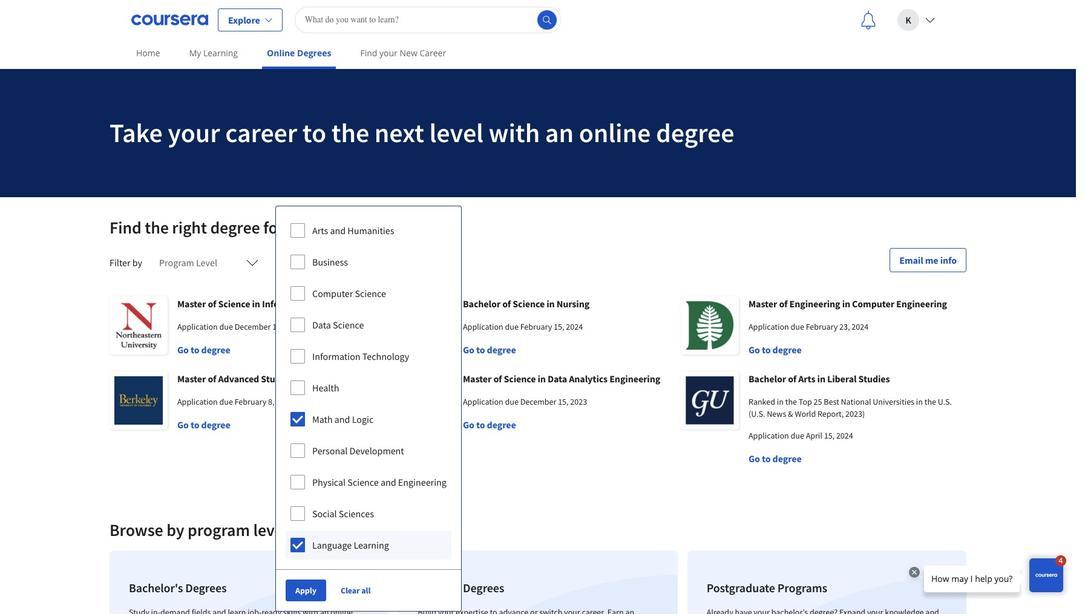 Task type: vqa. For each thing, say whether or not it's contained in the screenshot.
the rightmost Computer
yes



Task type: locate. For each thing, give the bounding box(es) containing it.
15, right april
[[825, 431, 835, 441]]

learning inside options list "list box"
[[354, 540, 389, 552]]

0 vertical spatial bachelor
[[463, 298, 501, 310]]

december down master of science in information systems
[[235, 322, 271, 332]]

0 vertical spatial find
[[361, 47, 378, 59]]

and down development at the bottom of page
[[381, 477, 396, 489]]

information down the data science
[[312, 351, 361, 363]]

degree
[[656, 116, 735, 150], [210, 217, 260, 239], [201, 344, 231, 356], [487, 344, 516, 356], [773, 344, 802, 356], [201, 419, 231, 431], [487, 419, 516, 431], [773, 453, 802, 465]]

go to degree for master of science in information systems
[[177, 344, 231, 356]]

1 vertical spatial find
[[110, 217, 142, 239]]

postgraduate programs link
[[688, 551, 967, 615]]

world
[[795, 409, 816, 420]]

ranked
[[749, 397, 776, 408]]

data inside options list "list box"
[[312, 319, 331, 331]]

level right program
[[253, 520, 288, 541]]

of for master of advanced study in engineering
[[208, 373, 216, 385]]

your left new in the left top of the page
[[380, 47, 398, 59]]

next
[[375, 116, 424, 150]]

0 vertical spatial december
[[235, 322, 271, 332]]

december for data
[[521, 397, 557, 408]]

february for science
[[521, 322, 552, 332]]

application due february 23, 2024
[[749, 322, 869, 332]]

engineering
[[790, 298, 841, 310], [897, 298, 948, 310], [298, 373, 349, 385], [610, 373, 661, 385], [398, 477, 447, 489]]

0 horizontal spatial data
[[312, 319, 331, 331]]

learning for language learning
[[354, 540, 389, 552]]

2024 for nursing
[[566, 322, 583, 332]]

bachelor up application due february 15, 2024
[[463, 298, 501, 310]]

the left the next on the top of the page
[[332, 116, 369, 150]]

bachelor's
[[129, 581, 183, 596]]

2023
[[285, 322, 302, 332], [571, 397, 588, 408]]

0 horizontal spatial find
[[110, 217, 142, 239]]

sciences
[[339, 508, 374, 520]]

by
[[132, 257, 142, 269], [167, 520, 184, 541]]

1 vertical spatial data
[[548, 373, 567, 385]]

0 horizontal spatial your
[[168, 116, 220, 150]]

0 horizontal spatial by
[[132, 257, 142, 269]]

15, for information
[[273, 322, 283, 332]]

find left new in the left top of the page
[[361, 47, 378, 59]]

0 horizontal spatial arts
[[312, 225, 328, 237]]

find the right degree for you
[[110, 217, 314, 239]]

level
[[430, 116, 484, 150], [253, 520, 288, 541]]

due left 23,
[[791, 322, 805, 332]]

0 horizontal spatial learning
[[203, 47, 238, 59]]

1 horizontal spatial find
[[361, 47, 378, 59]]

northeastern university image
[[110, 297, 168, 355]]

data
[[312, 319, 331, 331], [548, 373, 567, 385]]

learning
[[203, 47, 238, 59], [354, 540, 389, 552]]

information down subject in the top of the page
[[262, 298, 313, 310]]

computer inside options list "list box"
[[312, 288, 353, 300]]

my
[[189, 47, 201, 59]]

1 vertical spatial your
[[168, 116, 220, 150]]

1 vertical spatial arts
[[799, 373, 816, 385]]

application for master of advanced study in engineering
[[177, 397, 218, 408]]

0 vertical spatial data
[[312, 319, 331, 331]]

april
[[806, 431, 823, 441]]

due down bachelor of science in nursing
[[505, 322, 519, 332]]

application due december 15, 2023 for data
[[463, 397, 588, 408]]

december down 'master of science in data analytics engineering'
[[521, 397, 557, 408]]

you
[[287, 217, 314, 239]]

universities
[[873, 397, 915, 408]]

15, down nursing
[[554, 322, 565, 332]]

top
[[799, 397, 813, 408]]

2023 down analytics
[[571, 397, 588, 408]]

of
[[208, 298, 216, 310], [503, 298, 511, 310], [780, 298, 788, 310], [208, 373, 216, 385], [494, 373, 502, 385], [789, 373, 797, 385]]

0 horizontal spatial bachelor
[[463, 298, 501, 310]]

of for master of science in information systems
[[208, 298, 216, 310]]

right
[[172, 217, 207, 239]]

engineering inside options list "list box"
[[398, 477, 447, 489]]

filter
[[110, 257, 131, 269]]

0 horizontal spatial degrees
[[185, 581, 227, 596]]

data left analytics
[[548, 373, 567, 385]]

february
[[521, 322, 552, 332], [806, 322, 838, 332], [235, 397, 267, 408]]

february left 8,
[[235, 397, 267, 408]]

actions toolbar
[[276, 570, 461, 612]]

0 vertical spatial learning
[[203, 47, 238, 59]]

degrees right online
[[297, 47, 332, 59]]

arts up "top"
[[799, 373, 816, 385]]

and right math
[[335, 414, 350, 426]]

humanities
[[348, 225, 395, 237]]

find for find the right degree for you
[[110, 217, 142, 239]]

2024 right 23,
[[852, 322, 869, 332]]

list
[[105, 546, 972, 615]]

learning down sciences
[[354, 540, 389, 552]]

find your new career link
[[356, 39, 451, 67]]

computer
[[312, 288, 353, 300], [853, 298, 895, 310]]

&
[[789, 409, 794, 420]]

social sciences
[[312, 508, 374, 520]]

engineering up application due february 23, 2024
[[790, 298, 841, 310]]

1 vertical spatial bachelor
[[749, 373, 787, 385]]

email
[[900, 254, 924, 266]]

december
[[235, 322, 271, 332], [521, 397, 557, 408]]

to for master of science in information systems
[[191, 344, 200, 356]]

0 horizontal spatial december
[[235, 322, 271, 332]]

application due december 15, 2023
[[177, 322, 302, 332], [463, 397, 588, 408]]

health
[[312, 382, 339, 394]]

1 horizontal spatial arts
[[799, 373, 816, 385]]

application due december 15, 2023 down master of science in information systems
[[177, 322, 302, 332]]

your
[[380, 47, 398, 59], [168, 116, 220, 150]]

application due december 15, 2023 down 'master of science in data analytics engineering'
[[463, 397, 588, 408]]

due down 'master of science in data analytics engineering'
[[505, 397, 519, 408]]

go
[[177, 344, 189, 356], [463, 344, 475, 356], [749, 344, 761, 356], [177, 419, 189, 431], [463, 419, 475, 431], [749, 453, 761, 465]]

0 vertical spatial level
[[430, 116, 484, 150]]

1 vertical spatial learning
[[354, 540, 389, 552]]

1 vertical spatial by
[[167, 520, 184, 541]]

find
[[361, 47, 378, 59], [110, 217, 142, 239]]

15, down 'master of science in data analytics engineering'
[[558, 397, 569, 408]]

bachelor up 'ranked'
[[749, 373, 787, 385]]

by right the browse
[[167, 520, 184, 541]]

2024 right 8,
[[276, 397, 293, 408]]

15, for nursing
[[554, 322, 565, 332]]

arts and humanities
[[312, 225, 395, 237]]

the left u.s.
[[925, 397, 937, 408]]

degrees right bachelor's on the bottom
[[185, 581, 227, 596]]

arts
[[312, 225, 328, 237], [799, 373, 816, 385]]

1 horizontal spatial by
[[167, 520, 184, 541]]

master of science in information systems
[[177, 298, 350, 310]]

engineering down development at the bottom of page
[[398, 477, 447, 489]]

1 vertical spatial application due december 15, 2023
[[463, 397, 588, 408]]

due down master of science in information systems
[[220, 322, 233, 332]]

systems
[[315, 298, 350, 310]]

report,
[[818, 409, 844, 420]]

1 horizontal spatial your
[[380, 47, 398, 59]]

level right the next on the top of the page
[[430, 116, 484, 150]]

2024 for computer
[[852, 322, 869, 332]]

subject
[[283, 257, 313, 269]]

to
[[303, 116, 326, 150], [191, 344, 200, 356], [477, 344, 485, 356], [762, 344, 771, 356], [191, 419, 200, 431], [477, 419, 485, 431], [762, 453, 771, 465]]

23,
[[840, 322, 851, 332]]

1 horizontal spatial computer
[[853, 298, 895, 310]]

2 vertical spatial and
[[381, 477, 396, 489]]

master for master of engineering in computer engineering
[[749, 298, 778, 310]]

None search field
[[295, 6, 561, 33]]

1 vertical spatial and
[[335, 414, 350, 426]]

due down advanced
[[220, 397, 233, 408]]

due left april
[[791, 431, 805, 441]]

2 horizontal spatial degrees
[[463, 581, 505, 596]]

of for bachelor of arts in liberal studies
[[789, 373, 797, 385]]

to for master of engineering in computer engineering
[[762, 344, 771, 356]]

2 horizontal spatial february
[[806, 322, 838, 332]]

0 vertical spatial by
[[132, 257, 142, 269]]

liberal
[[828, 373, 857, 385]]

apply button
[[286, 580, 326, 602]]

0 vertical spatial 2023
[[285, 322, 302, 332]]

0 vertical spatial arts
[[312, 225, 328, 237]]

15, down master of science in information systems
[[273, 322, 283, 332]]

university of massachusetts global image
[[395, 297, 454, 355]]

due for in
[[220, 397, 233, 408]]

(u.s.
[[749, 409, 766, 420]]

social
[[312, 508, 337, 520]]

2024
[[566, 322, 583, 332], [852, 322, 869, 332], [276, 397, 293, 408], [837, 431, 854, 441]]

application
[[177, 322, 218, 332], [463, 322, 504, 332], [749, 322, 789, 332], [177, 397, 218, 408], [463, 397, 504, 408], [749, 431, 789, 441]]

data science
[[312, 319, 364, 331]]

0 horizontal spatial 2023
[[285, 322, 302, 332]]

0 vertical spatial and
[[330, 225, 346, 237]]

15,
[[273, 322, 283, 332], [554, 322, 565, 332], [558, 397, 569, 408], [825, 431, 835, 441]]

business
[[312, 256, 348, 268]]

2024 down nursing
[[566, 322, 583, 332]]

the left right
[[145, 217, 169, 239]]

1 horizontal spatial december
[[521, 397, 557, 408]]

to for master of advanced study in engineering
[[191, 419, 200, 431]]

go to degree
[[177, 344, 231, 356], [463, 344, 516, 356], [749, 344, 802, 356], [177, 419, 231, 431], [463, 419, 516, 431], [749, 453, 802, 465]]

information
[[262, 298, 313, 310], [312, 351, 361, 363]]

2024 down "2023)"
[[837, 431, 854, 441]]

0 vertical spatial your
[[380, 47, 398, 59]]

1 horizontal spatial level
[[430, 116, 484, 150]]

1 vertical spatial information
[[312, 351, 361, 363]]

and up business
[[330, 225, 346, 237]]

due
[[220, 322, 233, 332], [505, 322, 519, 332], [791, 322, 805, 332], [220, 397, 233, 408], [505, 397, 519, 408], [791, 431, 805, 441]]

find up filter by at the top left of page
[[110, 217, 142, 239]]

0 vertical spatial application due december 15, 2023
[[177, 322, 302, 332]]

degrees
[[297, 47, 332, 59], [185, 581, 227, 596], [463, 581, 505, 596]]

0 horizontal spatial february
[[235, 397, 267, 408]]

dartmouth college image
[[681, 297, 739, 355]]

degrees right 'master's'
[[463, 581, 505, 596]]

list containing bachelor's degrees
[[105, 546, 972, 615]]

coursera image
[[131, 10, 208, 29]]

engineering up math
[[298, 373, 349, 385]]

arts up subject dropdown button
[[312, 225, 328, 237]]

to for master of science in data analytics engineering
[[477, 419, 485, 431]]

programs
[[778, 581, 828, 596]]

0 horizontal spatial application due december 15, 2023
[[177, 322, 302, 332]]

bachelor of arts in liberal studies
[[749, 373, 890, 385]]

february down bachelor of science in nursing
[[521, 322, 552, 332]]

advanced
[[218, 373, 259, 385]]

find your new career
[[361, 47, 446, 59]]

go for master of engineering in computer engineering
[[749, 344, 761, 356]]

of for bachelor of science in nursing
[[503, 298, 511, 310]]

0 horizontal spatial computer
[[312, 288, 353, 300]]

1 horizontal spatial 2023
[[571, 397, 588, 408]]

1 horizontal spatial bachelor
[[749, 373, 787, 385]]

by right filter
[[132, 257, 142, 269]]

1 horizontal spatial learning
[[354, 540, 389, 552]]

all
[[362, 586, 371, 596]]

1 vertical spatial 2023
[[571, 397, 588, 408]]

go for bachelor of science in nursing
[[463, 344, 475, 356]]

apply
[[296, 586, 317, 596]]

language
[[312, 540, 352, 552]]

bachelor
[[463, 298, 501, 310], [749, 373, 787, 385]]

1 vertical spatial december
[[521, 397, 557, 408]]

1 horizontal spatial february
[[521, 322, 552, 332]]

in
[[252, 298, 260, 310], [547, 298, 555, 310], [843, 298, 851, 310], [288, 373, 296, 385], [538, 373, 546, 385], [818, 373, 826, 385], [777, 397, 784, 408], [917, 397, 923, 408]]

application for master of engineering in computer engineering
[[749, 322, 789, 332]]

2024 for in
[[276, 397, 293, 408]]

2023 down master of science in information systems
[[285, 322, 302, 332]]

options list list box
[[276, 207, 461, 570]]

1 vertical spatial level
[[253, 520, 288, 541]]

1 horizontal spatial degrees
[[297, 47, 332, 59]]

my learning link
[[185, 39, 243, 67]]

data down 'systems' in the left of the page
[[312, 319, 331, 331]]

february left 23,
[[806, 322, 838, 332]]

information inside options list "list box"
[[312, 351, 361, 363]]

your right take
[[168, 116, 220, 150]]

the up &
[[786, 397, 798, 408]]

find for find your new career
[[361, 47, 378, 59]]

1 horizontal spatial application due december 15, 2023
[[463, 397, 588, 408]]

learning right my
[[203, 47, 238, 59]]



Task type: describe. For each thing, give the bounding box(es) containing it.
arts inside options list "list box"
[[312, 225, 328, 237]]

an
[[545, 116, 574, 150]]

info
[[941, 254, 957, 266]]

ranked in the top 25 best national universities in the u.s. (u.s. news & world report, 2023)
[[749, 397, 953, 420]]

information technology
[[312, 351, 409, 363]]

1 horizontal spatial data
[[548, 373, 567, 385]]

nursing
[[557, 298, 590, 310]]

go to degree for master of advanced study in engineering
[[177, 419, 231, 431]]

master's
[[418, 581, 461, 596]]

computer science
[[312, 288, 386, 300]]

degrees for bachelor's degrees
[[185, 581, 227, 596]]

career
[[225, 116, 297, 150]]

email me info button
[[890, 248, 967, 273]]

clear all
[[341, 586, 371, 596]]

engineering right analytics
[[610, 373, 661, 385]]

of for master of engineering in computer engineering
[[780, 298, 788, 310]]

master for master of science in information systems
[[177, 298, 206, 310]]

filter by
[[110, 257, 142, 269]]

home link
[[131, 39, 165, 67]]

your for find
[[380, 47, 398, 59]]

subject button
[[276, 248, 362, 277]]

2023 for information
[[285, 322, 302, 332]]

national
[[841, 397, 872, 408]]

technology
[[363, 351, 409, 363]]

take
[[110, 116, 163, 150]]

your for take
[[168, 116, 220, 150]]

15, for data
[[558, 397, 569, 408]]

application due december 15, 2023 for information
[[177, 322, 302, 332]]

of for master of science in data analytics engineering
[[494, 373, 502, 385]]

u.s.
[[938, 397, 953, 408]]

0 vertical spatial information
[[262, 298, 313, 310]]

best
[[824, 397, 840, 408]]

due for computer
[[791, 322, 805, 332]]

bachelor's degrees
[[129, 581, 227, 596]]

and for math
[[335, 414, 350, 426]]

email me info
[[900, 254, 957, 266]]

february for engineering
[[806, 322, 838, 332]]

february for advanced
[[235, 397, 267, 408]]

news
[[767, 409, 787, 420]]

bachelor for bachelor of arts in liberal studies
[[749, 373, 787, 385]]

math and logic
[[312, 414, 374, 426]]

online degrees link
[[262, 39, 336, 69]]

go to degree for master of science in data analytics engineering
[[463, 419, 516, 431]]

application for master of science in information systems
[[177, 322, 218, 332]]

postgraduate
[[707, 581, 776, 596]]

home
[[136, 47, 160, 59]]

application due april 15, 2024
[[749, 431, 854, 441]]

2023)
[[846, 409, 865, 420]]

for
[[263, 217, 284, 239]]

georgetown university image
[[681, 372, 739, 430]]

due for data
[[505, 397, 519, 408]]

go for master of science in data analytics engineering
[[463, 419, 475, 431]]

go to degree for bachelor of science in nursing
[[463, 344, 516, 356]]

learning for my learning
[[203, 47, 238, 59]]

online
[[579, 116, 651, 150]]

browse
[[110, 520, 163, 541]]

language learning
[[312, 540, 389, 552]]

engineering down email me info button in the top of the page
[[897, 298, 948, 310]]

25
[[814, 397, 823, 408]]

application for master of science in data analytics engineering
[[463, 397, 504, 408]]

application due february 8, 2024
[[177, 397, 293, 408]]

master of engineering in computer engineering
[[749, 298, 948, 310]]

application due february 15, 2024
[[463, 322, 583, 332]]

university of california, berkeley image
[[110, 372, 168, 430]]

career
[[420, 47, 446, 59]]

master of science in data analytics engineering
[[463, 373, 661, 385]]

analytics
[[569, 373, 608, 385]]

math
[[312, 414, 333, 426]]

go for master of advanced study in engineering
[[177, 419, 189, 431]]

clear
[[341, 586, 360, 596]]

online degrees
[[267, 47, 332, 59]]

personal development
[[312, 445, 404, 457]]

bachelor of science in nursing
[[463, 298, 590, 310]]

master for master of science in data analytics engineering
[[463, 373, 492, 385]]

master for master of advanced study in engineering
[[177, 373, 206, 385]]

degrees for master's degrees
[[463, 581, 505, 596]]

due for information
[[220, 322, 233, 332]]

to for bachelor of science in nursing
[[477, 344, 485, 356]]

go to degree for master of engineering in computer engineering
[[749, 344, 802, 356]]

development
[[350, 445, 404, 457]]

december for information
[[235, 322, 271, 332]]

study
[[261, 373, 286, 385]]

degrees for online degrees
[[297, 47, 332, 59]]

application for bachelor of science in nursing
[[463, 322, 504, 332]]

browse by program level
[[110, 520, 288, 541]]

physical
[[312, 477, 346, 489]]

go for master of science in information systems
[[177, 344, 189, 356]]

8,
[[268, 397, 275, 408]]

master's degrees link
[[399, 551, 678, 615]]

my learning
[[189, 47, 238, 59]]

and for arts
[[330, 225, 346, 237]]

new
[[400, 47, 418, 59]]

by for filter
[[132, 257, 142, 269]]

program
[[188, 520, 250, 541]]

due for nursing
[[505, 322, 519, 332]]

0 horizontal spatial level
[[253, 520, 288, 541]]

bachelor's degrees link
[[110, 551, 389, 615]]

personal
[[312, 445, 348, 457]]

bachelor for bachelor of science in nursing
[[463, 298, 501, 310]]

master's degrees
[[418, 581, 505, 596]]

clear all button
[[336, 580, 376, 602]]

take your career to the next level with an online degree
[[110, 116, 735, 150]]

online
[[267, 47, 295, 59]]

by for browse
[[167, 520, 184, 541]]

2023 for data
[[571, 397, 588, 408]]

physical science and engineering
[[312, 477, 447, 489]]

logic
[[352, 414, 374, 426]]

with
[[489, 116, 540, 150]]

studies
[[859, 373, 890, 385]]



